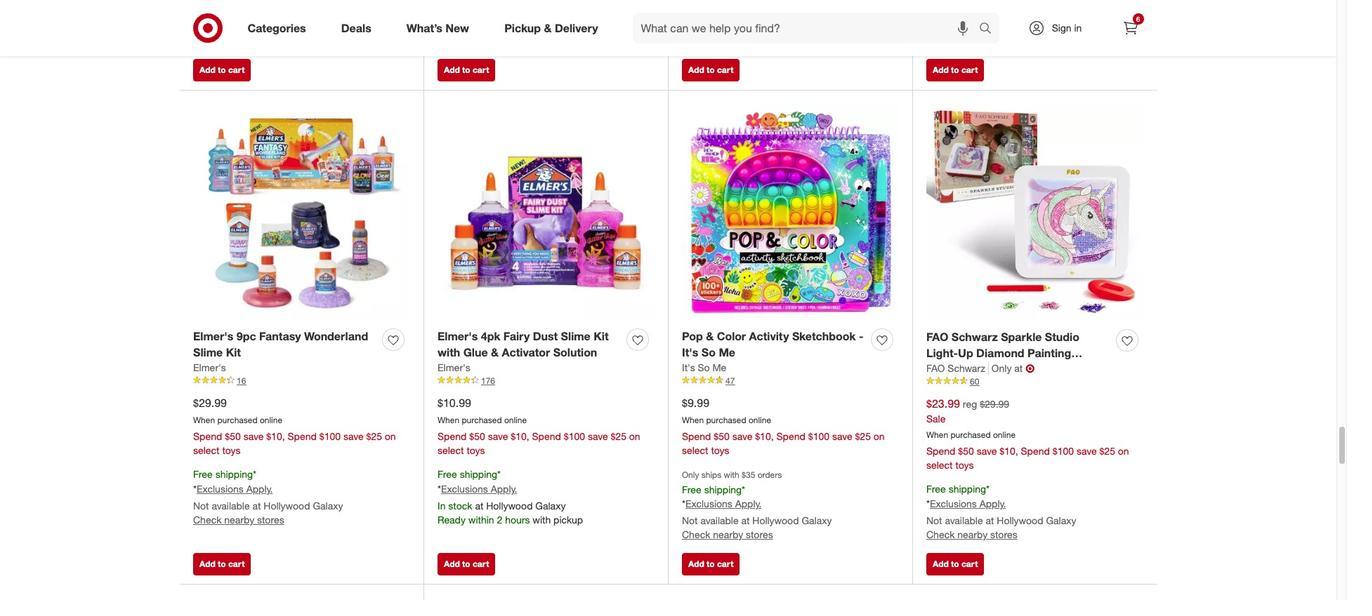 Task type: locate. For each thing, give the bounding box(es) containing it.
fao schwarz only at ¬
[[926, 361, 1035, 376]]

when inside $10.99 when purchased online spend $50 save $10, spend $100 save $25 on select toys
[[438, 415, 459, 425]]

1 vertical spatial with
[[724, 470, 739, 481]]

select for $29.99
[[193, 445, 220, 457]]

available
[[701, 6, 739, 18], [945, 7, 983, 19], [212, 21, 250, 33], [212, 500, 250, 512], [945, 515, 983, 527], [701, 515, 739, 527]]

it's
[[682, 345, 698, 359], [682, 361, 695, 373]]

shipping inside only ships with $35 orders free shipping * * exclusions apply. not available at hollywood galaxy check nearby stores
[[704, 484, 742, 496]]

* inside * exclusions apply. not available at hollywood galaxy check nearby stores
[[193, 4, 197, 16]]

& inside "link"
[[544, 21, 552, 35]]

*
[[193, 4, 197, 16], [253, 469, 256, 481], [497, 469, 501, 481], [193, 483, 197, 495], [438, 483, 441, 495], [986, 484, 990, 495], [742, 484, 745, 496], [926, 498, 930, 510], [682, 498, 685, 510]]

1 vertical spatial kit
[[226, 345, 241, 359]]

$25 inside $9.99 when purchased online spend $50 save $10, spend $100 save $25 on select toys
[[855, 431, 871, 443]]

fao down "light-"
[[926, 362, 945, 374]]

online down 60 'link'
[[993, 430, 1016, 440]]

$50 inside $29.99 when purchased online spend $50 save $10, spend $100 save $25 on select toys
[[225, 431, 241, 443]]

0 vertical spatial schwarz
[[951, 330, 998, 344]]

free
[[193, 469, 213, 481], [438, 469, 457, 481], [926, 484, 946, 495], [682, 484, 701, 496]]

$25 for pop & color activity sketchbook - it's so me
[[855, 431, 871, 443]]

$50 for $9.99
[[714, 431, 730, 443]]

with left glue
[[438, 345, 460, 359]]

so inside it's so me link
[[698, 361, 710, 373]]

when for $10.99
[[438, 415, 459, 425]]

0 horizontal spatial kit
[[226, 345, 241, 359]]

1 vertical spatial it's
[[682, 361, 695, 373]]

$29.99 inside $29.99 when purchased online spend $50 save $10, spend $100 save $25 on select toys
[[193, 396, 227, 410]]

me down the color
[[719, 345, 735, 359]]

nearby inside only ships with $35 orders free shipping * * exclusions apply. not available at hollywood galaxy check nearby stores
[[713, 529, 743, 541]]

2 vertical spatial &
[[491, 345, 499, 359]]

only inside fao schwarz only at ¬
[[992, 362, 1012, 374]]

what's new
[[406, 21, 469, 35]]

not
[[682, 6, 698, 18], [926, 7, 942, 19], [193, 21, 209, 33], [193, 500, 209, 512], [926, 515, 942, 527], [682, 515, 698, 527]]

online inside $10.99 when purchased online spend $50 save $10, spend $100 save $25 on select toys
[[504, 415, 527, 425]]

exclusions
[[197, 4, 244, 16], [197, 483, 244, 495], [441, 483, 488, 495], [930, 498, 977, 510], [685, 498, 732, 510]]

1 vertical spatial fao
[[926, 362, 945, 374]]

What can we help you find? suggestions appear below search field
[[632, 13, 982, 44]]

painting
[[1028, 346, 1071, 360]]

1 it's from the top
[[682, 345, 698, 359]]

free shipping * * exclusions apply. not available at hollywood galaxy check nearby stores for $23.99
[[926, 484, 1076, 541]]

elmer's inside the 'elmer's 4pk fairy dust slime kit with glue & activator solution'
[[438, 329, 478, 343]]

exclusions inside * exclusions apply. not available at hollywood galaxy check nearby stores
[[197, 4, 244, 16]]

0 horizontal spatial $29.99
[[193, 396, 227, 410]]

$29.99
[[193, 396, 227, 410], [980, 398, 1009, 410]]

so up it's so me
[[702, 345, 716, 359]]

1 horizontal spatial elmer's link
[[438, 361, 470, 375]]

apply. inside * exclusions apply. not available at hollywood galaxy check nearby stores
[[246, 4, 273, 16]]

purchased down the reg
[[951, 430, 991, 440]]

0 vertical spatial only
[[992, 362, 1012, 374]]

toys
[[222, 445, 241, 457], [467, 445, 485, 457], [711, 445, 729, 457], [955, 460, 974, 472]]

& inside pop & color activity sketchbook - it's so me
[[706, 329, 714, 343]]

elmer's link
[[193, 361, 226, 375], [438, 361, 470, 375]]

2 horizontal spatial &
[[706, 329, 714, 343]]

purchased down 16 on the bottom left of page
[[217, 415, 257, 425]]

on inside $9.99 when purchased online spend $50 save $10, spend $100 save $25 on select toys
[[874, 431, 885, 443]]

fao schwarz link
[[926, 361, 989, 376]]

& inside the 'elmer's 4pk fairy dust slime kit with glue & activator solution'
[[491, 345, 499, 359]]

color
[[717, 329, 746, 343]]

deals link
[[329, 13, 389, 44]]

purchased inside $29.99 when purchased online spend $50 save $10, spend $100 save $25 on select toys
[[217, 415, 257, 425]]

purchased for $10.99
[[462, 415, 502, 425]]

add
[[199, 65, 215, 75], [444, 65, 460, 75], [688, 65, 704, 75], [933, 65, 949, 75], [199, 559, 215, 570], [444, 559, 460, 570], [688, 559, 704, 570], [933, 559, 949, 570]]

$25 inside "$23.99 reg $29.99 sale when purchased online spend $50 save $10, spend $100 save $25 on select toys"
[[1099, 446, 1115, 458]]

purchased down the $10.99
[[462, 415, 502, 425]]

$50 inside $9.99 when purchased online spend $50 save $10, spend $100 save $25 on select toys
[[714, 431, 730, 443]]

fao inside fao schwarz only at ¬
[[926, 362, 945, 374]]

$100
[[319, 431, 341, 443], [564, 431, 585, 443], [808, 431, 829, 443], [1053, 446, 1074, 458]]

free shipping * * exclusions apply. not available at hollywood galaxy check nearby stores for $29.99
[[193, 469, 343, 526]]

hollywood
[[752, 6, 799, 18], [997, 7, 1043, 19], [264, 21, 310, 33], [264, 500, 310, 512], [486, 500, 533, 512], [997, 515, 1043, 527], [752, 515, 799, 527]]

slime inside the 'elmer's 4pk fairy dust slime kit with glue & activator solution'
[[561, 329, 591, 343]]

with
[[438, 345, 460, 359], [724, 470, 739, 481], [533, 514, 551, 526]]

select for $10.99
[[438, 445, 464, 457]]

toys inside $10.99 when purchased online spend $50 save $10, spend $100 save $25 on select toys
[[467, 445, 485, 457]]

1 elmer's link from the left
[[193, 361, 226, 375]]

pop & color activity sketchbook - it's so me
[[682, 329, 863, 359]]

galaxy inside * exclusions apply. not available at hollywood galaxy check nearby stores
[[313, 21, 343, 33]]

me inside pop & color activity sketchbook - it's so me
[[719, 345, 735, 359]]

kit
[[594, 329, 609, 343], [226, 345, 241, 359]]

galaxy
[[802, 6, 832, 18], [1046, 7, 1076, 19], [313, 21, 343, 33], [313, 500, 343, 512], [535, 500, 566, 512], [1046, 515, 1076, 527], [802, 515, 832, 527]]

in
[[438, 500, 446, 512]]

apply.
[[246, 4, 273, 16], [246, 483, 273, 495], [491, 483, 517, 495], [980, 498, 1006, 510], [735, 498, 762, 510]]

pop & color activity sketchbook - it's so me image
[[682, 104, 898, 321], [682, 104, 898, 321]]

schwarz inside the fao schwarz sparkle studio light-up diamond painting starter set
[[951, 330, 998, 344]]

$10, for $29.99
[[266, 431, 285, 443]]

$35
[[742, 470, 755, 481]]

0 horizontal spatial with
[[438, 345, 460, 359]]

schwarz inside fao schwarz only at ¬
[[948, 362, 985, 374]]

exclusions for elmer's 4pk fairy dust slime kit with glue & activator solution
[[441, 483, 488, 495]]

purchased down "$9.99"
[[706, 415, 746, 425]]

6 link
[[1115, 13, 1146, 44]]

0 horizontal spatial &
[[491, 345, 499, 359]]

fao schwarz sparkle studio light-up diamond painting starter set image
[[926, 104, 1143, 321], [926, 104, 1143, 321]]

0 vertical spatial it's
[[682, 345, 698, 359]]

0 horizontal spatial free shipping * * exclusions apply. not available at hollywood galaxy check nearby stores
[[193, 469, 343, 526]]

kit down '9pc'
[[226, 345, 241, 359]]

elmer's 9pc fantasy wonderland slime kit link
[[193, 329, 376, 361]]

toys inside "$23.99 reg $29.99 sale when purchased online spend $50 save $10, spend $100 save $25 on select toys"
[[955, 460, 974, 472]]

0 vertical spatial with
[[438, 345, 460, 359]]

2 elmer's link from the left
[[438, 361, 470, 375]]

glue
[[463, 345, 488, 359]]

kit inside the 'elmer's 4pk fairy dust slime kit with glue & activator solution'
[[594, 329, 609, 343]]

online down 16 link
[[260, 415, 282, 425]]

0 horizontal spatial not available at hollywood galaxy check nearby stores
[[682, 6, 832, 32]]

$10,
[[266, 431, 285, 443], [511, 431, 529, 443], [755, 431, 774, 443], [1000, 446, 1018, 458]]

starter
[[926, 362, 964, 376]]

add to cart
[[199, 65, 245, 75], [444, 65, 489, 75], [688, 65, 733, 75], [933, 65, 978, 75], [199, 559, 245, 570], [444, 559, 489, 570], [688, 559, 733, 570], [933, 559, 978, 570]]

$10, inside $10.99 when purchased online spend $50 save $10, spend $100 save $25 on select toys
[[511, 431, 529, 443]]

select inside $10.99 when purchased online spend $50 save $10, spend $100 save $25 on select toys
[[438, 445, 464, 457]]

$25 inside $10.99 when purchased online spend $50 save $10, spend $100 save $25 on select toys
[[611, 431, 626, 443]]

1 horizontal spatial free shipping * * exclusions apply. not available at hollywood galaxy check nearby stores
[[926, 484, 1076, 541]]

not inside * exclusions apply. not available at hollywood galaxy check nearby stores
[[193, 21, 209, 33]]

available inside only ships with $35 orders free shipping * * exclusions apply. not available at hollywood galaxy check nearby stores
[[701, 515, 739, 527]]

apply. inside free shipping * * exclusions apply. in stock at  hollywood galaxy ready within 2 hours with pickup
[[491, 483, 517, 495]]

select for $9.99
[[682, 445, 708, 457]]

free for $29.99
[[193, 469, 213, 481]]

$50 inside $10.99 when purchased online spend $50 save $10, spend $100 save $25 on select toys
[[469, 431, 485, 443]]

$10, inside $9.99 when purchased online spend $50 save $10, spend $100 save $25 on select toys
[[755, 431, 774, 443]]

$50 down the $10.99
[[469, 431, 485, 443]]

$29.99 when purchased online spend $50 save $10, spend $100 save $25 on select toys
[[193, 396, 396, 457]]

0 vertical spatial kit
[[594, 329, 609, 343]]

& right the pop
[[706, 329, 714, 343]]

elmer's
[[193, 329, 233, 343], [438, 329, 478, 343], [193, 361, 226, 373], [438, 361, 470, 373]]

search
[[972, 22, 1006, 36]]

select inside $9.99 when purchased online spend $50 save $10, spend $100 save $25 on select toys
[[682, 445, 708, 457]]

online down 176 'link'
[[504, 415, 527, 425]]

1 horizontal spatial not available at hollywood galaxy check nearby stores
[[926, 7, 1076, 33]]

schwarz up up
[[951, 330, 998, 344]]

shipping inside free shipping * * exclusions apply. in stock at  hollywood galaxy ready within 2 hours with pickup
[[460, 469, 497, 481]]

free shipping * * exclusions apply. not available at hollywood galaxy check nearby stores
[[193, 469, 343, 526], [926, 484, 1076, 541]]

on inside $10.99 when purchased online spend $50 save $10, spend $100 save $25 on select toys
[[629, 431, 640, 443]]

online inside $29.99 when purchased online spend $50 save $10, spend $100 save $25 on select toys
[[260, 415, 282, 425]]

ships
[[701, 470, 721, 481]]

stock
[[448, 500, 472, 512]]

$50 down the reg
[[958, 446, 974, 458]]

select inside $29.99 when purchased online spend $50 save $10, spend $100 save $25 on select toys
[[193, 445, 220, 457]]

check nearby stores button
[[438, 19, 529, 33], [682, 19, 773, 33], [926, 20, 1017, 34], [193, 34, 284, 48], [193, 514, 284, 528], [926, 528, 1017, 542], [682, 528, 773, 542]]

kit up solution
[[594, 329, 609, 343]]

elmer's inside elmer's 9pc fantasy wonderland slime kit
[[193, 329, 233, 343]]

only ships with $35 orders free shipping * * exclusions apply. not available at hollywood galaxy check nearby stores
[[682, 470, 832, 541]]

only left ships
[[682, 470, 699, 481]]

1 vertical spatial so
[[698, 361, 710, 373]]

on for elmer's 9pc fantasy wonderland slime kit
[[385, 431, 396, 443]]

check inside only ships with $35 orders free shipping * * exclusions apply. not available at hollywood galaxy check nearby stores
[[682, 529, 710, 541]]

not available at hollywood galaxy check nearby stores
[[682, 6, 832, 32], [926, 7, 1076, 33]]

pickup
[[504, 21, 541, 35]]

purchased inside $9.99 when purchased online spend $50 save $10, spend $100 save $25 on select toys
[[706, 415, 746, 425]]

0 vertical spatial slime
[[561, 329, 591, 343]]

delivery
[[555, 21, 598, 35]]

exclusions apply. button for elmer's 9pc fantasy wonderland slime kit
[[197, 483, 273, 497]]

elmer's 4pk fairy dust slime kit with glue & activator solution image
[[438, 104, 654, 321], [438, 104, 654, 321]]

176 link
[[438, 375, 654, 387]]

exclusions apply. button for elmer's 4pk fairy dust slime kit with glue & activator solution
[[441, 483, 517, 497]]

1 horizontal spatial &
[[544, 21, 552, 35]]

exclusions inside free shipping * * exclusions apply. in stock at  hollywood galaxy ready within 2 hours with pickup
[[441, 483, 488, 495]]

check inside * exclusions apply. not available at hollywood galaxy check nearby stores
[[193, 35, 222, 47]]

fao up "light-"
[[926, 330, 948, 344]]

stores inside only ships with $35 orders free shipping * * exclusions apply. not available at hollywood galaxy check nearby stores
[[746, 529, 773, 541]]

$25 for elmer's 4pk fairy dust slime kit with glue & activator solution
[[611, 431, 626, 443]]

purchased inside $10.99 when purchased online spend $50 save $10, spend $100 save $25 on select toys
[[462, 415, 502, 425]]

dust
[[533, 329, 558, 343]]

1 horizontal spatial $29.99
[[980, 398, 1009, 410]]

spend
[[193, 431, 222, 443], [288, 431, 317, 443], [438, 431, 467, 443], [532, 431, 561, 443], [682, 431, 711, 443], [776, 431, 806, 443], [926, 446, 955, 458], [1021, 446, 1050, 458]]

select
[[193, 445, 220, 457], [438, 445, 464, 457], [682, 445, 708, 457], [926, 460, 953, 472]]

$50 down 16 on the bottom left of page
[[225, 431, 241, 443]]

1 vertical spatial slime
[[193, 345, 223, 359]]

kit for elmer's 4pk fairy dust slime kit with glue & activator solution
[[594, 329, 609, 343]]

when inside $9.99 when purchased online spend $50 save $10, spend $100 save $25 on select toys
[[682, 415, 704, 425]]

when inside $29.99 when purchased online spend $50 save $10, spend $100 save $25 on select toys
[[193, 415, 215, 425]]

2 horizontal spatial with
[[724, 470, 739, 481]]

with left $35
[[724, 470, 739, 481]]

fao inside the fao schwarz sparkle studio light-up diamond painting starter set
[[926, 330, 948, 344]]

1 horizontal spatial kit
[[594, 329, 609, 343]]

on for elmer's 4pk fairy dust slime kit with glue & activator solution
[[629, 431, 640, 443]]

so
[[702, 345, 716, 359], [698, 361, 710, 373]]

$100 inside $29.99 when purchased online spend $50 save $10, spend $100 save $25 on select toys
[[319, 431, 341, 443]]

slime
[[561, 329, 591, 343], [193, 345, 223, 359]]

slime inside elmer's 9pc fantasy wonderland slime kit
[[193, 345, 223, 359]]

sign in
[[1052, 22, 1082, 34]]

toys for $29.99
[[222, 445, 241, 457]]

online for $10.99
[[504, 415, 527, 425]]

with inside the 'elmer's 4pk fairy dust slime kit with glue & activator solution'
[[438, 345, 460, 359]]

pickup
[[554, 514, 583, 526]]

$100 inside "$23.99 reg $29.99 sale when purchased online spend $50 save $10, spend $100 save $25 on select toys"
[[1053, 446, 1074, 458]]

to
[[218, 65, 226, 75], [462, 65, 470, 75], [707, 65, 715, 75], [951, 65, 959, 75], [218, 559, 226, 570], [462, 559, 470, 570], [707, 559, 715, 570], [951, 559, 959, 570]]

up
[[958, 346, 973, 360]]

schwarz
[[951, 330, 998, 344], [948, 362, 985, 374]]

me up 47
[[713, 361, 726, 373]]

only
[[992, 362, 1012, 374], [682, 470, 699, 481]]

$100 inside $10.99 when purchased online spend $50 save $10, spend $100 save $25 on select toys
[[564, 431, 585, 443]]

exclusions apply. button
[[197, 3, 273, 17], [197, 483, 273, 497], [441, 483, 517, 497], [930, 497, 1006, 511], [685, 498, 762, 512]]

1 fao from the top
[[926, 330, 948, 344]]

0 horizontal spatial slime
[[193, 345, 223, 359]]

when for $9.99
[[682, 415, 704, 425]]

only down diamond
[[992, 362, 1012, 374]]

0 horizontal spatial elmer's link
[[193, 361, 226, 375]]

$100 inside $9.99 when purchased online spend $50 save $10, spend $100 save $25 on select toys
[[808, 431, 829, 443]]

categories
[[248, 21, 306, 35]]

fao for fao schwarz only at ¬
[[926, 362, 945, 374]]

not inside only ships with $35 orders free shipping * * exclusions apply. not available at hollywood galaxy check nearby stores
[[682, 515, 698, 527]]

2 fao from the top
[[926, 362, 945, 374]]

2 vertical spatial with
[[533, 514, 551, 526]]

$23.99
[[926, 397, 960, 411]]

$25 inside $29.99 when purchased online spend $50 save $10, spend $100 save $25 on select toys
[[366, 431, 382, 443]]

when inside "$23.99 reg $29.99 sale when purchased online spend $50 save $10, spend $100 save $25 on select toys"
[[926, 430, 948, 440]]

$100 for elmer's 9pc fantasy wonderland slime kit
[[319, 431, 341, 443]]

1 horizontal spatial with
[[533, 514, 551, 526]]

online down "47" link
[[749, 415, 771, 425]]

pop
[[682, 329, 703, 343]]

& down 4pk
[[491, 345, 499, 359]]

0 vertical spatial &
[[544, 21, 552, 35]]

toys inside $29.99 when purchased online spend $50 save $10, spend $100 save $25 on select toys
[[222, 445, 241, 457]]

hours
[[505, 514, 530, 526]]

nearby
[[469, 20, 499, 32], [713, 20, 743, 32], [957, 21, 988, 33], [224, 35, 254, 47], [224, 514, 254, 526], [957, 529, 988, 541], [713, 529, 743, 541]]

toys inside $9.99 when purchased online spend $50 save $10, spend $100 save $25 on select toys
[[711, 445, 729, 457]]

on inside $29.99 when purchased online spend $50 save $10, spend $100 save $25 on select toys
[[385, 431, 396, 443]]

$10, inside $29.99 when purchased online spend $50 save $10, spend $100 save $25 on select toys
[[266, 431, 285, 443]]

solution
[[553, 345, 597, 359]]

galaxy inside only ships with $35 orders free shipping * * exclusions apply. not available at hollywood galaxy check nearby stores
[[802, 515, 832, 527]]

& right pickup
[[544, 21, 552, 35]]

1 vertical spatial &
[[706, 329, 714, 343]]

$50 up ships
[[714, 431, 730, 443]]

when
[[193, 415, 215, 425], [438, 415, 459, 425], [682, 415, 704, 425], [926, 430, 948, 440]]

16 link
[[193, 375, 409, 387]]

with right hours
[[533, 514, 551, 526]]

apply. for elmer's 4pk fairy dust slime kit with glue & activator solution
[[491, 483, 517, 495]]

0 horizontal spatial only
[[682, 470, 699, 481]]

1 vertical spatial only
[[682, 470, 699, 481]]

activator
[[502, 345, 550, 359]]

1 horizontal spatial only
[[992, 362, 1012, 374]]

-
[[859, 329, 863, 343]]

light-
[[926, 346, 958, 360]]

0 vertical spatial so
[[702, 345, 716, 359]]

1 horizontal spatial slime
[[561, 329, 591, 343]]

stores
[[501, 20, 529, 32], [746, 20, 773, 32], [990, 21, 1017, 33], [257, 35, 284, 47], [257, 514, 284, 526], [990, 529, 1017, 541], [746, 529, 773, 541]]

1 vertical spatial schwarz
[[948, 362, 985, 374]]

free inside free shipping * * exclusions apply. in stock at  hollywood galaxy ready within 2 hours with pickup
[[438, 469, 457, 481]]

$10, for $10.99
[[511, 431, 529, 443]]

on
[[385, 431, 396, 443], [629, 431, 640, 443], [874, 431, 885, 443], [1118, 446, 1129, 458]]

0 vertical spatial fao
[[926, 330, 948, 344]]

cart
[[228, 65, 245, 75], [473, 65, 489, 75], [717, 65, 733, 75], [961, 65, 978, 75], [228, 559, 245, 570], [473, 559, 489, 570], [717, 559, 733, 570], [961, 559, 978, 570]]

elmer's 9pc fantasy wonderland slime kit image
[[193, 104, 409, 321], [193, 104, 409, 321]]

schwarz down up
[[948, 362, 985, 374]]

in
[[1074, 22, 1082, 34]]

online for $9.99
[[749, 415, 771, 425]]

exclusions for fao schwarz sparkle studio light-up diamond painting starter set
[[930, 498, 977, 510]]

creativity for kids mini garden unicorn activity kit image
[[193, 599, 409, 600], [193, 599, 409, 600]]

so down the pop
[[698, 361, 710, 373]]

kit inside elmer's 9pc fantasy wonderland slime kit
[[226, 345, 241, 359]]

purchased
[[217, 415, 257, 425], [462, 415, 502, 425], [706, 415, 746, 425], [951, 430, 991, 440]]

at
[[741, 6, 750, 18], [986, 7, 994, 19], [252, 21, 261, 33], [1014, 362, 1023, 374], [252, 500, 261, 512], [475, 500, 483, 512], [986, 515, 994, 527], [741, 515, 750, 527]]

0 vertical spatial me
[[719, 345, 735, 359]]

elmer's 4pk fairy dust slime kit with glue & activator solution
[[438, 329, 609, 359]]

free inside only ships with $35 orders free shipping * * exclusions apply. not available at hollywood galaxy check nearby stores
[[682, 484, 701, 496]]

free for $10.99
[[438, 469, 457, 481]]

it's inside pop & color activity sketchbook - it's so me
[[682, 345, 698, 359]]

online inside $9.99 when purchased online spend $50 save $10, spend $100 save $25 on select toys
[[749, 415, 771, 425]]

$29.99 inside "$23.99 reg $29.99 sale when purchased online spend $50 save $10, spend $100 save $25 on select toys"
[[980, 398, 1009, 410]]

at inside only ships with $35 orders free shipping * * exclusions apply. not available at hollywood galaxy check nearby stores
[[741, 515, 750, 527]]



Task type: describe. For each thing, give the bounding box(es) containing it.
within
[[468, 514, 494, 526]]

reg
[[963, 398, 977, 410]]

galaxy inside free shipping * * exclusions apply. in stock at  hollywood galaxy ready within 2 hours with pickup
[[535, 500, 566, 512]]

elmer's link for elmer's 4pk fairy dust slime kit with glue & activator solution
[[438, 361, 470, 375]]

available inside * exclusions apply. not available at hollywood galaxy check nearby stores
[[212, 21, 250, 33]]

purchased inside "$23.99 reg $29.99 sale when purchased online spend $50 save $10, spend $100 save $25 on select toys"
[[951, 430, 991, 440]]

exclusions for elmer's 9pc fantasy wonderland slime kit
[[197, 483, 244, 495]]

on inside "$23.99 reg $29.99 sale when purchased online spend $50 save $10, spend $100 save $25 on select toys"
[[1118, 446, 1129, 458]]

& for pickup
[[544, 21, 552, 35]]

elmer's link for elmer's 9pc fantasy wonderland slime kit
[[193, 361, 226, 375]]

shipping for $23.99
[[949, 484, 986, 495]]

apply. for fao schwarz sparkle studio light-up diamond painting starter set
[[980, 498, 1006, 510]]

online for $29.99
[[260, 415, 282, 425]]

sketchbook
[[792, 329, 856, 343]]

apply. for elmer's 9pc fantasy wonderland slime kit
[[246, 483, 273, 495]]

fairy
[[503, 329, 530, 343]]

elmer's 9pc fantasy wonderland slime kit
[[193, 329, 368, 359]]

exclusions apply. button for fao schwarz sparkle studio light-up diamond painting starter set
[[930, 497, 1006, 511]]

purchased for $29.99
[[217, 415, 257, 425]]

what's new link
[[395, 13, 487, 44]]

online inside "$23.99 reg $29.99 sale when purchased online spend $50 save $10, spend $100 save $25 on select toys"
[[993, 430, 1016, 440]]

activity
[[749, 329, 789, 343]]

$50 for $10.99
[[469, 431, 485, 443]]

& for pop
[[706, 329, 714, 343]]

fantasy
[[259, 329, 301, 343]]

1 vertical spatial me
[[713, 361, 726, 373]]

60 link
[[926, 376, 1143, 388]]

shipping for $29.99
[[215, 469, 253, 481]]

fao for fao schwarz sparkle studio light-up diamond painting starter set
[[926, 330, 948, 344]]

nearby inside * exclusions apply. not available at hollywood galaxy check nearby stores
[[224, 35, 254, 47]]

check nearby stores
[[438, 20, 529, 32]]

kit for elmer's 9pc fantasy wonderland slime kit
[[226, 345, 241, 359]]

176
[[481, 376, 495, 386]]

4pk
[[481, 329, 500, 343]]

only inside only ships with $35 orders free shipping * * exclusions apply. not available at hollywood galaxy check nearby stores
[[682, 470, 699, 481]]

16
[[237, 376, 246, 386]]

47 link
[[682, 375, 898, 387]]

$100 for pop & color activity sketchbook - it's so me
[[808, 431, 829, 443]]

$10, for $9.99
[[755, 431, 774, 443]]

wonderland
[[304, 329, 368, 343]]

* exclusions apply. not available at hollywood galaxy check nearby stores
[[193, 4, 343, 47]]

schwarz for sparkle
[[951, 330, 998, 344]]

elmer's 4pk fairy dust slime kit with glue & activator solution link
[[438, 329, 621, 361]]

$9.99
[[682, 396, 709, 410]]

schwarz for only
[[948, 362, 985, 374]]

$100 for elmer's 4pk fairy dust slime kit with glue & activator solution
[[564, 431, 585, 443]]

categories link
[[236, 13, 324, 44]]

apply. inside only ships with $35 orders free shipping * * exclusions apply. not available at hollywood galaxy check nearby stores
[[735, 498, 762, 510]]

studio
[[1045, 330, 1079, 344]]

it's so me
[[682, 361, 726, 373]]

search button
[[972, 13, 1006, 46]]

$9.99 when purchased online spend $50 save $10, spend $100 save $25 on select toys
[[682, 396, 885, 457]]

toys for $9.99
[[711, 445, 729, 457]]

9pc
[[237, 329, 256, 343]]

hollywood inside * exclusions apply. not available at hollywood galaxy check nearby stores
[[264, 21, 310, 33]]

toys for $10.99
[[467, 445, 485, 457]]

it's so me link
[[682, 361, 726, 375]]

sign in link
[[1016, 13, 1104, 44]]

$23.99 reg $29.99 sale when purchased online spend $50 save $10, spend $100 save $25 on select toys
[[926, 397, 1129, 472]]

on for pop & color activity sketchbook - it's so me
[[874, 431, 885, 443]]

fao schwarz sparkle studio light-up diamond painting starter set
[[926, 330, 1079, 376]]

$50 inside "$23.99 reg $29.99 sale when purchased online spend $50 save $10, spend $100 save $25 on select toys"
[[958, 446, 974, 458]]

60
[[970, 376, 979, 387]]

with inside only ships with $35 orders free shipping * * exclusions apply. not available at hollywood galaxy check nearby stores
[[724, 470, 739, 481]]

new
[[446, 21, 469, 35]]

ready
[[438, 514, 466, 526]]

select inside "$23.99 reg $29.99 sale when purchased online spend $50 save $10, spend $100 save $25 on select toys"
[[926, 460, 953, 472]]

with inside free shipping * * exclusions apply. in stock at  hollywood galaxy ready within 2 hours with pickup
[[533, 514, 551, 526]]

diamond
[[976, 346, 1024, 360]]

2
[[497, 514, 502, 526]]

sparkle
[[1001, 330, 1042, 344]]

2 it's from the top
[[682, 361, 695, 373]]

fao schwarz sparkle studio light-up diamond painting starter set link
[[926, 329, 1110, 376]]

sale
[[926, 413, 946, 425]]

pop & color activity sketchbook - it's so me link
[[682, 329, 865, 361]]

exclusions inside only ships with $35 orders free shipping * * exclusions apply. not available at hollywood galaxy check nearby stores
[[685, 498, 732, 510]]

what's
[[406, 21, 442, 35]]

sign
[[1052, 22, 1071, 34]]

pickup & delivery link
[[492, 13, 616, 44]]

$10.99
[[438, 396, 471, 410]]

6
[[1136, 15, 1140, 23]]

hollywood inside free shipping * * exclusions apply. in stock at  hollywood galaxy ready within 2 hours with pickup
[[486, 500, 533, 512]]

$10.99 when purchased online spend $50 save $10, spend $100 save $25 on select toys
[[438, 396, 640, 457]]

free for $23.99
[[926, 484, 946, 495]]

$10, inside "$23.99 reg $29.99 sale when purchased online spend $50 save $10, spend $100 save $25 on select toys"
[[1000, 446, 1018, 458]]

slime for elmer's 9pc fantasy wonderland slime kit
[[193, 345, 223, 359]]

at inside free shipping * * exclusions apply. in stock at  hollywood galaxy ready within 2 hours with pickup
[[475, 500, 483, 512]]

pickup & delivery
[[504, 21, 598, 35]]

free shipping * * exclusions apply. in stock at  hollywood galaxy ready within 2 hours with pickup
[[438, 469, 583, 526]]

slime for elmer's 4pk fairy dust slime kit with glue & activator solution
[[561, 329, 591, 343]]

set
[[967, 362, 985, 376]]

when for $29.99
[[193, 415, 215, 425]]

orders
[[758, 470, 782, 481]]

$25 for elmer's 9pc fantasy wonderland slime kit
[[366, 431, 382, 443]]

¬
[[1026, 361, 1035, 376]]

at inside * exclusions apply. not available at hollywood galaxy check nearby stores
[[252, 21, 261, 33]]

deals
[[341, 21, 371, 35]]

purchased for $9.99
[[706, 415, 746, 425]]

$50 for $29.99
[[225, 431, 241, 443]]

so inside pop & color activity sketchbook - it's so me
[[702, 345, 716, 359]]

at inside fao schwarz only at ¬
[[1014, 362, 1023, 374]]

stores inside * exclusions apply. not available at hollywood galaxy check nearby stores
[[257, 35, 284, 47]]

47
[[726, 376, 735, 386]]

shipping for $10.99
[[460, 469, 497, 481]]

hollywood inside only ships with $35 orders free shipping * * exclusions apply. not available at hollywood galaxy check nearby stores
[[752, 515, 799, 527]]



Task type: vqa. For each thing, say whether or not it's contained in the screenshot.
$10.99 purchased
yes



